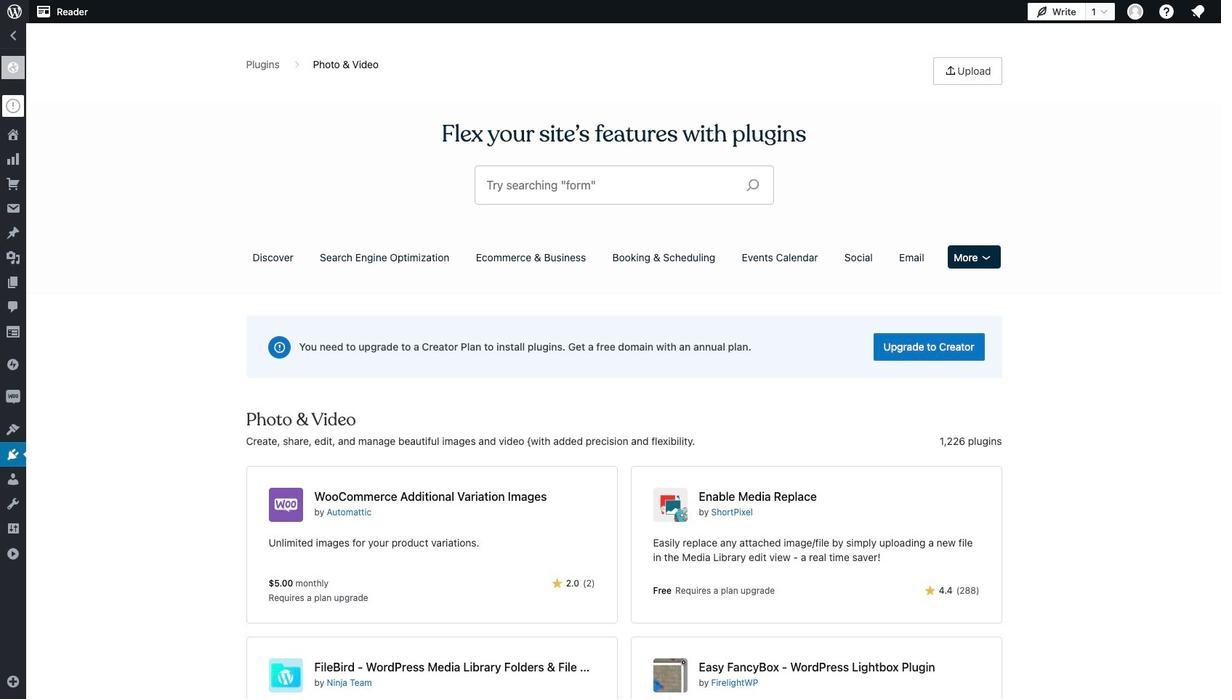 Task type: describe. For each thing, give the bounding box(es) containing it.
open search image
[[734, 175, 771, 196]]

help image
[[1158, 3, 1175, 20]]



Task type: locate. For each thing, give the bounding box(es) containing it.
img image
[[6, 358, 20, 372], [6, 390, 20, 405]]

manage your sites image
[[6, 3, 23, 20]]

0 vertical spatial img image
[[6, 358, 20, 372]]

Search search field
[[487, 166, 734, 204]]

1 img image from the top
[[6, 358, 20, 372]]

None search field
[[475, 166, 773, 204]]

main content
[[241, 57, 1007, 700]]

2 img image from the top
[[6, 390, 20, 405]]

plugin icon image
[[269, 488, 303, 523], [653, 488, 687, 523], [269, 659, 303, 693], [653, 659, 687, 693]]

1 vertical spatial img image
[[6, 390, 20, 405]]

my profile image
[[1127, 4, 1143, 20]]

manage your notifications image
[[1189, 3, 1206, 20]]



Task type: vqa. For each thing, say whether or not it's contained in the screenshot.
Search search box
yes



